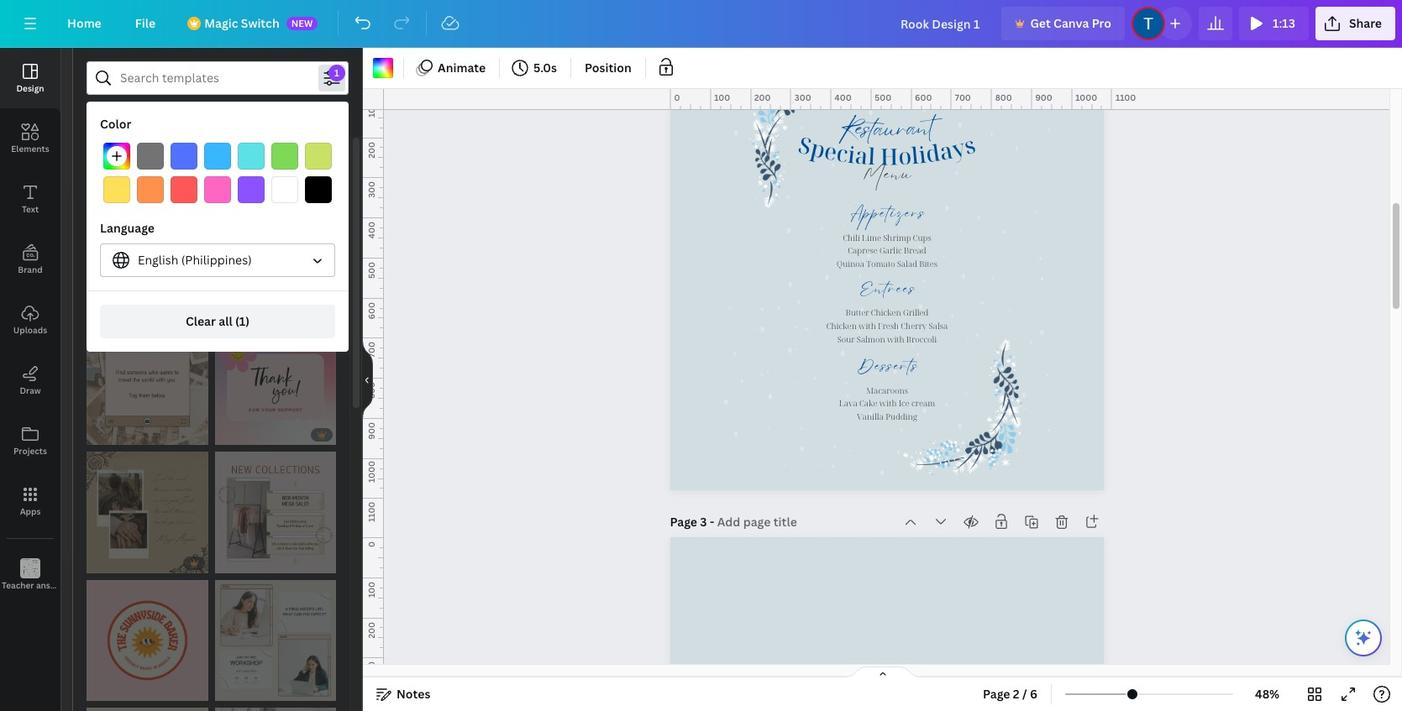 Task type: describe. For each thing, give the bounding box(es) containing it.
new
[[291, 17, 313, 29]]

brown and white vintage travel adventure instagram post image
[[87, 324, 208, 445]]

h
[[880, 141, 898, 172]]

chili lime shrimp cups caprese garlic bread quinoa tomato salad bites
[[837, 232, 937, 270]]

text
[[22, 203, 39, 215]]

caprese
[[848, 245, 878, 256]]

white cream mustard green planner doodle reminder social media post image
[[87, 708, 208, 712]]

0 vertical spatial 600
[[915, 92, 932, 103]]

garlic
[[879, 245, 902, 256]]

christmas button
[[87, 149, 166, 182]]

1 horizontal spatial 1000
[[1076, 92, 1098, 103]]

entrees butter chicken grilled chicken with fresh cherry salsa sour salmon with broccoli
[[826, 288, 948, 345]]

file
[[135, 15, 156, 31]]

food
[[250, 157, 278, 173]]

desserts macaroons lava cake with ice cream vanilla pudding
[[839, 366, 935, 423]]

s inside h o l i d a y s
[[961, 129, 979, 161]]

pudding
[[885, 411, 917, 423]]

chili
[[843, 232, 860, 243]]

6
[[1030, 687, 1038, 703]]

t
[[930, 125, 938, 155]]

1 horizontal spatial 1100
[[1116, 92, 1136, 103]]

position
[[585, 60, 632, 76]]

animate button
[[411, 55, 493, 82]]

sour
[[837, 334, 855, 345]]

Light blue button
[[204, 143, 231, 170]]

teacher answer keys
[[2, 580, 86, 592]]

ivory neutral minimalist ber-month promo instagram post image
[[215, 452, 336, 574]]

position button
[[578, 55, 638, 82]]

pro
[[1092, 15, 1112, 31]]

page for page 3 -
[[670, 514, 698, 530]]

winter
[[184, 157, 221, 173]]

Design title text field
[[887, 7, 995, 40]]

share button
[[1316, 7, 1396, 40]]

#737373 button
[[137, 143, 164, 170]]

blue and white travel tour package boracay philippines instagram post group
[[215, 196, 336, 317]]

y
[[949, 132, 968, 164]]

2 vertical spatial 200
[[366, 622, 377, 639]]

get canva pro button
[[1002, 7, 1125, 40]]

notes
[[397, 687, 431, 703]]

1:13
[[1273, 15, 1296, 31]]

winter button
[[173, 149, 232, 182]]

#737373 image
[[137, 143, 164, 170]]

1 horizontal spatial 800
[[996, 92, 1012, 103]]

a for p
[[854, 140, 869, 171]]

Purple button
[[238, 176, 265, 203]]

d
[[924, 137, 942, 169]]

2
[[1013, 687, 1020, 703]]

add a new color image
[[103, 143, 130, 170]]

christmas
[[97, 157, 155, 173]]

home link
[[54, 7, 115, 40]]

blue and white travel tour package boracay philippines instagram post image
[[215, 196, 336, 317]]

Language button
[[100, 244, 335, 277]]

pink and purple gradient thank you for support instagram post group
[[215, 324, 336, 445]]

macaroons
[[866, 385, 908, 396]]

entrees
[[860, 288, 916, 308]]

cream
[[911, 398, 935, 409]]

48%
[[1256, 687, 1280, 703]]

with inside desserts macaroons lava cake with ice cream vanilla pudding
[[879, 398, 897, 409]]

bread
[[904, 245, 926, 256]]

0 vertical spatial 700
[[955, 92, 971, 103]]

switch
[[241, 15, 280, 31]]

1 vertical spatial 300
[[366, 182, 377, 198]]

black image
[[305, 176, 332, 203]]

fresh
[[878, 321, 899, 332]]

0 horizontal spatial 800
[[366, 382, 377, 399]]

draw
[[20, 385, 41, 397]]

black image
[[305, 176, 332, 203]]

salsa
[[929, 321, 948, 332]]

0 horizontal spatial 700
[[366, 342, 377, 358]]

design
[[16, 82, 44, 94]]

page for page 2 / 6
[[983, 687, 1011, 703]]

0 vertical spatial chicken
[[871, 307, 901, 319]]

1:13 button
[[1240, 7, 1309, 40]]

english
[[138, 252, 178, 268]]

a for o
[[937, 134, 955, 167]]

broccoli
[[906, 334, 937, 345]]

3
[[700, 514, 707, 530]]

clear
[[186, 313, 216, 329]]

no color image
[[373, 58, 393, 78]]

1 vertical spatial 500
[[366, 262, 377, 279]]

2 vertical spatial 300
[[366, 662, 377, 679]]

hide image
[[362, 340, 373, 420]]

magic
[[204, 15, 238, 31]]

0 horizontal spatial 400
[[366, 222, 377, 239]]

u
[[885, 128, 898, 158]]

share
[[1350, 15, 1382, 31]]

appetizers
[[850, 213, 926, 232]]

0 vertical spatial 0
[[674, 92, 680, 103]]

main menu bar
[[0, 0, 1403, 48]]

1 vertical spatial 1100
[[366, 503, 377, 523]]

get canva pro
[[1031, 15, 1112, 31]]

design button
[[0, 48, 61, 108]]

5.0s
[[534, 60, 557, 76]]

0 vertical spatial 200
[[755, 92, 771, 103]]

menu
[[863, 173, 913, 194]]

l inside s p e c i a l
[[867, 141, 876, 171]]

moss green and yellow reminder positive quote instagram post image
[[87, 196, 208, 317]]

orange image
[[137, 176, 164, 203]]

u r a n t
[[885, 125, 938, 158]]

page 2 / 6
[[983, 687, 1038, 703]]

grass green image
[[271, 143, 298, 170]]

s
[[795, 129, 815, 162]]

notes button
[[370, 682, 437, 708]]



Task type: vqa. For each thing, say whether or not it's contained in the screenshot.
Organic
no



Task type: locate. For each thing, give the bounding box(es) containing it.
0 horizontal spatial 1000
[[366, 461, 377, 483]]

a inside the u r a n t
[[907, 127, 921, 158]]

1 horizontal spatial l
[[910, 140, 920, 171]]

1 horizontal spatial 600
[[915, 92, 932, 103]]

0 horizontal spatial i
[[846, 139, 857, 170]]

Yellow button
[[103, 176, 130, 203]]

900 down hide image
[[366, 423, 377, 440]]

1 vertical spatial 600
[[366, 302, 377, 319]]

turquoise blue image
[[238, 143, 265, 170], [238, 143, 265, 170]]

700
[[955, 92, 971, 103], [366, 342, 377, 358]]

canva
[[1054, 15, 1089, 31]]

;
[[29, 582, 31, 592]]

1100
[[1116, 92, 1136, 103], [366, 503, 377, 523]]

elements button
[[0, 108, 61, 169]]

animate
[[438, 60, 486, 76]]

1 horizontal spatial a
[[907, 127, 921, 158]]

o
[[897, 140, 912, 171]]

side panel tab list
[[0, 48, 86, 606]]

p
[[808, 132, 828, 165]]

projects button
[[0, 411, 61, 471]]

i inside h o l i d a y s
[[917, 139, 928, 170]]

0 horizontal spatial 500
[[366, 262, 377, 279]]

600
[[915, 92, 932, 103], [366, 302, 377, 319]]

0 horizontal spatial 900
[[366, 423, 377, 440]]

white image
[[271, 176, 298, 203], [271, 176, 298, 203]]

h o l i d a y s
[[880, 129, 979, 172]]

beige coaching booking instagram post image
[[215, 708, 336, 712]]

coral red image
[[171, 176, 197, 203]]

bites
[[919, 258, 937, 270]]

orange image
[[137, 176, 164, 203]]

teacher
[[2, 580, 34, 592]]

0 horizontal spatial l
[[867, 141, 876, 171]]

l
[[910, 140, 920, 171], [867, 141, 876, 171]]

s left 'u' on the top of the page
[[862, 128, 871, 158]]

l left h
[[867, 141, 876, 171]]

1 vertical spatial 400
[[366, 222, 377, 239]]

file button
[[122, 7, 169, 40]]

red pink and yellow bold and funky cakes and pastries smiling sun logo image
[[87, 580, 208, 702]]

300 up s on the right top
[[795, 92, 812, 103]]

1 vertical spatial 700
[[366, 342, 377, 358]]

clear all (1)
[[186, 313, 250, 329]]

page 3 -
[[670, 514, 717, 530]]

magic switch
[[204, 15, 280, 31]]

blue button
[[296, 149, 343, 182]]

(1)
[[235, 313, 250, 329]]

brand button
[[0, 229, 61, 290]]

2 horizontal spatial a
[[937, 134, 955, 167]]

n
[[918, 126, 934, 157]]

1 horizontal spatial i
[[917, 139, 928, 170]]

/
[[1023, 687, 1028, 703]]

royal blue image
[[171, 143, 197, 170], [171, 143, 197, 170]]

brown and charcoal quote vintage modern filipiñana wedding instagram post group
[[87, 452, 208, 574]]

draw button
[[0, 350, 61, 411]]

0 horizontal spatial a
[[854, 140, 869, 171]]

brand
[[18, 264, 43, 276]]

900
[[1036, 92, 1053, 103], [366, 423, 377, 440]]

canva assistant image
[[1354, 629, 1374, 649]]

0 horizontal spatial page
[[670, 514, 698, 530]]

2 vertical spatial with
[[879, 398, 897, 409]]

1 i from the left
[[846, 139, 857, 170]]

0 horizontal spatial chicken
[[826, 321, 857, 332]]

1 vertical spatial with
[[887, 334, 904, 345]]

1 horizontal spatial 700
[[955, 92, 971, 103]]

0 vertical spatial 1000
[[1076, 92, 1098, 103]]

pink image
[[204, 176, 231, 203], [204, 176, 231, 203]]

uploads button
[[0, 290, 61, 350]]

0 horizontal spatial 0
[[366, 542, 377, 548]]

lime image
[[305, 143, 332, 170], [305, 143, 332, 170]]

ice
[[898, 398, 909, 409]]

1 vertical spatial 800
[[366, 382, 377, 399]]

brown and charcoal quote vintage modern filipiñana wedding instagram post image
[[87, 452, 208, 574]]

1 vertical spatial 0
[[366, 542, 377, 548]]

Royal blue button
[[171, 143, 197, 170]]

salmon
[[857, 334, 885, 345]]

s right t
[[961, 129, 979, 161]]

l inside h o l i d a y s
[[910, 140, 920, 171]]

(philippines)
[[181, 252, 252, 268]]

1 vertical spatial 900
[[366, 423, 377, 440]]

0 vertical spatial 300
[[795, 92, 812, 103]]

templates
[[128, 109, 188, 125]]

projects
[[13, 445, 47, 457]]

0 vertical spatial page
[[670, 514, 698, 530]]

uploads
[[13, 324, 47, 336]]

Grass green button
[[271, 143, 298, 170]]

butter
[[845, 307, 869, 319]]

800
[[996, 92, 1012, 103], [366, 382, 377, 399]]

with down "fresh"
[[887, 334, 904, 345]]

get
[[1031, 15, 1051, 31]]

color option group
[[100, 140, 335, 207]]

salad
[[897, 258, 917, 270]]

yellow image
[[103, 176, 130, 203], [103, 176, 130, 203]]

300 right black button
[[366, 182, 377, 198]]

l right r
[[910, 140, 920, 171]]

1 vertical spatial 200
[[366, 142, 377, 158]]

300 up notes button
[[366, 662, 377, 679]]

page inside button
[[983, 687, 1011, 703]]

Black button
[[305, 176, 332, 203]]

clear all (1) button
[[100, 305, 335, 339]]

48% button
[[1240, 682, 1295, 708]]

1 horizontal spatial chicken
[[871, 307, 901, 319]]

-
[[710, 514, 715, 530]]

s
[[862, 128, 871, 158], [961, 129, 979, 161]]

1 vertical spatial chicken
[[826, 321, 857, 332]]

with up "salmon"
[[858, 321, 876, 332]]

300
[[795, 92, 812, 103], [366, 182, 377, 198], [366, 662, 377, 679]]

show pages image
[[842, 666, 923, 680]]

5.0s button
[[507, 55, 564, 82]]

1 horizontal spatial 900
[[1036, 92, 1053, 103]]

grass green image
[[271, 143, 298, 170]]

Turquoise blue button
[[238, 143, 265, 170]]

a inside s p e c i a l
[[854, 140, 869, 171]]

keys
[[67, 580, 86, 592]]

1 horizontal spatial 400
[[835, 92, 852, 103]]

apps button
[[0, 471, 61, 532]]

beige and white modern minimalist free freelancer workshop instagram post image
[[215, 580, 336, 702]]

pink and purple gradient thank you for support instagram post image
[[215, 324, 336, 445]]

1 horizontal spatial 0
[[674, 92, 680, 103]]

with down macaroons
[[879, 398, 897, 409]]

e
[[822, 135, 840, 167]]

Search templates search field
[[120, 62, 315, 94]]

0
[[674, 92, 680, 103], [366, 542, 377, 548]]

shrimp
[[883, 232, 911, 243]]

Page title text field
[[717, 514, 799, 531]]

1 vertical spatial 1000
[[366, 461, 377, 483]]

c
[[835, 137, 850, 169]]

all
[[219, 313, 233, 329]]

purple image
[[238, 176, 265, 203], [238, 176, 265, 203]]

cherry
[[901, 321, 927, 332]]

500
[[875, 92, 892, 103], [366, 262, 377, 279]]

desserts
[[857, 366, 918, 385]]

White button
[[271, 176, 298, 203]]

400
[[835, 92, 852, 103], [366, 222, 377, 239]]

chicken up sour
[[826, 321, 857, 332]]

1 horizontal spatial 500
[[875, 92, 892, 103]]

a inside h o l i d a y s
[[937, 134, 955, 167]]

templates button
[[87, 102, 230, 134]]

chicken up "fresh"
[[871, 307, 901, 319]]

answer
[[36, 580, 65, 592]]

Lime button
[[305, 143, 332, 170]]

text button
[[0, 169, 61, 229]]

0 vertical spatial 1100
[[1116, 92, 1136, 103]]

s p e c i a l
[[795, 129, 876, 171]]

food button
[[239, 149, 289, 182]]

200
[[755, 92, 771, 103], [366, 142, 377, 158], [366, 622, 377, 639]]

quinoa
[[837, 258, 864, 270]]

1 horizontal spatial page
[[983, 687, 1011, 703]]

coral red image
[[171, 176, 197, 203]]

lime
[[862, 232, 881, 243]]

page left 3
[[670, 514, 698, 530]]

0 vertical spatial 400
[[835, 92, 852, 103]]

tomato
[[866, 258, 895, 270]]

#737373 image
[[137, 143, 164, 170]]

light blue image
[[204, 143, 231, 170], [204, 143, 231, 170]]

english (philippines)
[[138, 252, 252, 268]]

i inside s p e c i a l
[[846, 139, 857, 170]]

a
[[907, 127, 921, 158], [937, 134, 955, 167], [854, 140, 869, 171]]

0 vertical spatial 900
[[1036, 92, 1053, 103]]

Coral red button
[[171, 176, 197, 203]]

0 horizontal spatial 600
[[366, 302, 377, 319]]

color
[[100, 116, 131, 132]]

600 up n
[[915, 92, 932, 103]]

600 up hide image
[[366, 302, 377, 319]]

page 2 / 6 button
[[977, 682, 1045, 708]]

add a new color image
[[103, 143, 130, 170]]

i right o
[[917, 139, 928, 170]]

Orange button
[[137, 176, 164, 203]]

0 horizontal spatial 1100
[[366, 503, 377, 523]]

blue
[[307, 157, 332, 173]]

page left 2 on the bottom right of the page
[[983, 687, 1011, 703]]

0 vertical spatial with
[[858, 321, 876, 332]]

vanilla
[[857, 411, 884, 423]]

2 i from the left
[[917, 139, 928, 170]]

1 vertical spatial page
[[983, 687, 1011, 703]]

1 horizontal spatial s
[[961, 129, 979, 161]]

i right 'e'
[[846, 139, 857, 170]]

Pink button
[[204, 176, 231, 203]]

0 vertical spatial 800
[[996, 92, 1012, 103]]

900 down get
[[1036, 92, 1053, 103]]

0 horizontal spatial s
[[862, 128, 871, 158]]

0 vertical spatial 500
[[875, 92, 892, 103]]

home
[[67, 15, 101, 31]]



